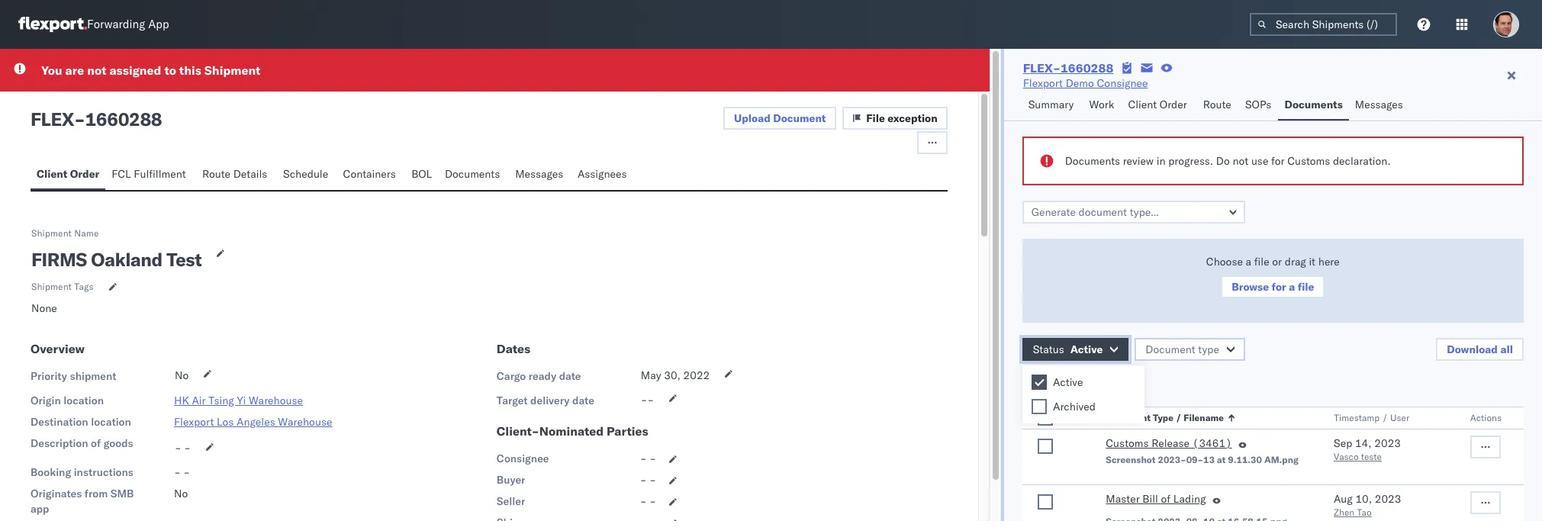 Task type: locate. For each thing, give the bounding box(es) containing it.
may
[[641, 369, 661, 382]]

or
[[1272, 255, 1282, 269]]

0 vertical spatial order
[[1160, 98, 1187, 111]]

not right are
[[87, 63, 106, 78]]

client-
[[497, 424, 539, 439]]

client down flex
[[37, 167, 67, 181]]

- - for buyer
[[640, 473, 656, 487]]

1 vertical spatial documents button
[[439, 160, 509, 190]]

choose a file or drag it here
[[1206, 255, 1340, 269]]

1 horizontal spatial consignee
[[1097, 76, 1148, 90]]

1660288 down the assigned
[[85, 108, 162, 130]]

2 vertical spatial shipment
[[31, 281, 72, 292]]

2 horizontal spatial documents
[[1285, 98, 1343, 111]]

sops
[[1245, 98, 1272, 111]]

0 horizontal spatial route
[[202, 167, 230, 181]]

2 vertical spatial document
[[1106, 412, 1151, 424]]

a right choose
[[1246, 255, 1252, 269]]

consignee up buyer
[[497, 452, 549, 465]]

0 horizontal spatial file
[[1254, 255, 1270, 269]]

client order button
[[1122, 91, 1197, 121], [31, 160, 106, 190]]

1 vertical spatial flexport
[[174, 415, 214, 429]]

1 vertical spatial client
[[37, 167, 67, 181]]

1 horizontal spatial documents
[[1065, 154, 1120, 168]]

0 vertical spatial client order button
[[1122, 91, 1197, 121]]

1 horizontal spatial route
[[1203, 98, 1232, 111]]

client order button left fcl at the top of the page
[[31, 160, 106, 190]]

0 vertical spatial consignee
[[1097, 76, 1148, 90]]

for
[[1271, 154, 1285, 168], [1272, 280, 1286, 294]]

1 vertical spatial order
[[70, 167, 99, 181]]

status active
[[1033, 343, 1103, 356]]

0 horizontal spatial consignee
[[497, 452, 549, 465]]

upload
[[734, 111, 771, 125]]

document for document type / filename
[[1106, 412, 1151, 424]]

order left route button
[[1160, 98, 1187, 111]]

0 horizontal spatial messages button
[[509, 160, 571, 190]]

1 horizontal spatial a
[[1289, 280, 1295, 294]]

nominated
[[539, 424, 604, 439]]

0 horizontal spatial 1660288
[[85, 108, 162, 130]]

consignee
[[1097, 76, 1148, 90], [497, 452, 549, 465]]

1 vertical spatial location
[[91, 415, 131, 429]]

messages up declaration.
[[1355, 98, 1403, 111]]

type
[[1153, 412, 1174, 424]]

file left or at the right
[[1254, 255, 1270, 269]]

a
[[1246, 255, 1252, 269], [1289, 280, 1295, 294]]

None checkbox
[[1032, 375, 1047, 390], [1032, 399, 1047, 414], [1038, 411, 1053, 426], [1038, 439, 1053, 454], [1032, 375, 1047, 390], [1032, 399, 1047, 414], [1038, 411, 1053, 426], [1038, 439, 1053, 454]]

am.png
[[1264, 454, 1299, 465]]

uploaded files ∙ 2
[[1022, 377, 1115, 391]]

screenshot
[[1106, 454, 1156, 465]]

documents button right sops
[[1278, 91, 1349, 121]]

schedule button
[[277, 160, 337, 190]]

bol
[[411, 167, 432, 181]]

document left type
[[1146, 343, 1196, 356]]

-
[[74, 108, 85, 130], [641, 393, 647, 407], [647, 393, 654, 407], [175, 441, 181, 455], [184, 441, 191, 455], [640, 452, 647, 465], [650, 452, 656, 465], [174, 465, 181, 479], [183, 465, 190, 479], [640, 473, 647, 487], [650, 473, 656, 487], [640, 494, 647, 508], [650, 494, 656, 508]]

1 vertical spatial client order
[[37, 167, 99, 181]]

hk
[[174, 394, 189, 407]]

1 vertical spatial document
[[1146, 343, 1196, 356]]

2023
[[1375, 436, 1401, 450], [1375, 492, 1401, 506]]

1 horizontal spatial file
[[1298, 280, 1314, 294]]

0 vertical spatial for
[[1271, 154, 1285, 168]]

0 vertical spatial file
[[1254, 255, 1270, 269]]

2022
[[683, 369, 710, 382]]

name
[[74, 227, 99, 239]]

0 vertical spatial client
[[1128, 98, 1157, 111]]

1 vertical spatial file
[[1298, 280, 1314, 294]]

app
[[31, 502, 49, 516]]

client right work button on the top
[[1128, 98, 1157, 111]]

forwarding app link
[[18, 17, 169, 32]]

destination location
[[31, 415, 131, 429]]

route button
[[1197, 91, 1239, 121]]

0 horizontal spatial client order
[[37, 167, 99, 181]]

documents button right the bol
[[439, 160, 509, 190]]

archived
[[1053, 400, 1096, 414]]

not right do
[[1233, 154, 1249, 168]]

file inside button
[[1298, 280, 1314, 294]]

1 horizontal spatial order
[[1160, 98, 1187, 111]]

date right ready at the bottom left of page
[[559, 369, 581, 383]]

2 / from the left
[[1382, 412, 1388, 424]]

1 for from the top
[[1271, 154, 1285, 168]]

0 horizontal spatial /
[[1176, 412, 1182, 424]]

sops button
[[1239, 91, 1278, 121]]

client order right work button on the top
[[1128, 98, 1187, 111]]

1 horizontal spatial not
[[1233, 154, 1249, 168]]

sep 14, 2023 vasco teste
[[1334, 436, 1401, 462]]

1 vertical spatial warehouse
[[278, 415, 332, 429]]

messages button left assignees
[[509, 160, 571, 190]]

for right use
[[1271, 154, 1285, 168]]

0 horizontal spatial order
[[70, 167, 99, 181]]

exception
[[888, 111, 938, 125]]

0 vertical spatial active
[[1070, 343, 1103, 356]]

0 horizontal spatial flexport
[[174, 415, 214, 429]]

1 vertical spatial not
[[1233, 154, 1249, 168]]

client order left fcl at the top of the page
[[37, 167, 99, 181]]

app
[[148, 17, 169, 32]]

1 horizontal spatial flexport
[[1023, 76, 1063, 90]]

2023 right 10, on the bottom of the page
[[1375, 492, 1401, 506]]

1 vertical spatial for
[[1272, 280, 1286, 294]]

/ right the type
[[1176, 412, 1182, 424]]

0 vertical spatial client order
[[1128, 98, 1187, 111]]

route details button
[[196, 160, 277, 190]]

None checkbox
[[1038, 494, 1053, 510]]

document right upload
[[773, 111, 826, 125]]

2 2023 from the top
[[1375, 492, 1401, 506]]

1 horizontal spatial documents button
[[1278, 91, 1349, 121]]

ready
[[529, 369, 556, 383]]

shipment right this
[[204, 63, 260, 78]]

shipment
[[204, 63, 260, 78], [31, 227, 72, 239], [31, 281, 72, 292]]

0 horizontal spatial a
[[1246, 255, 1252, 269]]

1 vertical spatial customs
[[1106, 436, 1149, 450]]

0 vertical spatial of
[[91, 436, 101, 450]]

angeles
[[237, 415, 275, 429]]

firms
[[31, 248, 87, 271]]

browse
[[1232, 280, 1269, 294]]

route details
[[202, 167, 267, 181]]

2023-
[[1158, 454, 1186, 465]]

location for origin location
[[64, 394, 104, 407]]

this
[[179, 63, 201, 78]]

1 vertical spatial shipment
[[31, 227, 72, 239]]

1 / from the left
[[1176, 412, 1182, 424]]

1 horizontal spatial client order
[[1128, 98, 1187, 111]]

date
[[559, 369, 581, 383], [572, 394, 594, 407]]

0 vertical spatial location
[[64, 394, 104, 407]]

0 vertical spatial 2023
[[1375, 436, 1401, 450]]

(3461)
[[1192, 436, 1232, 450]]

tags
[[74, 281, 94, 292]]

messages left assignees
[[515, 167, 563, 181]]

flexport down air
[[174, 415, 214, 429]]

0 vertical spatial route
[[1203, 98, 1232, 111]]

hk air tsing yi warehouse
[[174, 394, 303, 407]]

order left fcl at the top of the page
[[70, 167, 99, 181]]

customs right use
[[1287, 154, 1330, 168]]

shipment up "firms"
[[31, 227, 72, 239]]

0 horizontal spatial messages
[[515, 167, 563, 181]]

it
[[1309, 255, 1316, 269]]

--
[[641, 393, 654, 407]]

0 vertical spatial no
[[175, 369, 189, 382]]

flexport demo consignee link
[[1023, 76, 1148, 91]]

/ left user
[[1382, 412, 1388, 424]]

documents left review
[[1065, 154, 1120, 168]]

client
[[1128, 98, 1157, 111], [37, 167, 67, 181]]

location up destination location
[[64, 394, 104, 407]]

1 vertical spatial 1660288
[[85, 108, 162, 130]]

none
[[31, 301, 57, 315]]

files
[[1074, 377, 1096, 391]]

assigned
[[109, 63, 161, 78]]

0 vertical spatial a
[[1246, 255, 1252, 269]]

do
[[1216, 154, 1230, 168]]

not
[[87, 63, 106, 78], [1233, 154, 1249, 168]]

2023 inside aug 10, 2023 zhen tao
[[1375, 492, 1401, 506]]

consignee inside flexport demo consignee link
[[1097, 76, 1148, 90]]

client order button up in
[[1122, 91, 1197, 121]]

work
[[1089, 98, 1114, 111]]

description
[[31, 436, 88, 450]]

0 vertical spatial 1660288
[[1061, 60, 1114, 76]]

consignee up work
[[1097, 76, 1148, 90]]

0 horizontal spatial of
[[91, 436, 101, 450]]

1 vertical spatial active
[[1053, 375, 1083, 389]]

oakland
[[91, 248, 162, 271]]

1 vertical spatial date
[[572, 394, 594, 407]]

1 horizontal spatial of
[[1161, 492, 1171, 506]]

1 vertical spatial a
[[1289, 280, 1295, 294]]

browse for a file button
[[1221, 275, 1325, 298]]

dates
[[497, 341, 530, 356]]

0 vertical spatial messages button
[[1349, 91, 1411, 121]]

0 vertical spatial documents button
[[1278, 91, 1349, 121]]

warehouse right "angeles" at the bottom left of page
[[278, 415, 332, 429]]

0 vertical spatial flexport
[[1023, 76, 1063, 90]]

in
[[1157, 154, 1166, 168]]

file down it
[[1298, 280, 1314, 294]]

route left sops
[[1203, 98, 1232, 111]]

a down drag
[[1289, 280, 1295, 294]]

0 vertical spatial not
[[87, 63, 106, 78]]

active up files
[[1070, 343, 1103, 356]]

active up the archived
[[1053, 375, 1083, 389]]

for inside button
[[1272, 280, 1286, 294]]

1 vertical spatial route
[[202, 167, 230, 181]]

warehouse up "angeles" at the bottom left of page
[[249, 394, 303, 407]]

document left the type
[[1106, 412, 1151, 424]]

1 horizontal spatial /
[[1382, 412, 1388, 424]]

documents
[[1285, 98, 1343, 111], [1065, 154, 1120, 168], [445, 167, 500, 181]]

date up client-nominated parties
[[572, 394, 594, 407]]

client-nominated parties
[[497, 424, 648, 439]]

flexport down flex-
[[1023, 76, 1063, 90]]

route left details
[[202, 167, 230, 181]]

0 vertical spatial messages
[[1355, 98, 1403, 111]]

flexport
[[1023, 76, 1063, 90], [174, 415, 214, 429]]

1 vertical spatial client order button
[[31, 160, 106, 190]]

0 horizontal spatial client order button
[[31, 160, 106, 190]]

Generate document type... text field
[[1022, 201, 1245, 224]]

messages button up declaration.
[[1349, 91, 1411, 121]]

assignees
[[578, 167, 627, 181]]

test
[[166, 248, 202, 271]]

0 horizontal spatial documents
[[445, 167, 500, 181]]

aug
[[1334, 492, 1353, 506]]

2023 up teste
[[1375, 436, 1401, 450]]

customs up screenshot
[[1106, 436, 1149, 450]]

you
[[41, 63, 62, 78]]

are
[[65, 63, 84, 78]]

2 for from the top
[[1272, 280, 1286, 294]]

no right smb
[[174, 487, 188, 501]]

1660288 up the 'flexport demo consignee'
[[1061, 60, 1114, 76]]

for down or at the right
[[1272, 280, 1286, 294]]

0 vertical spatial date
[[559, 369, 581, 383]]

1 2023 from the top
[[1375, 436, 1401, 450]]

location up goods
[[91, 415, 131, 429]]

documents right bol 'button' on the top left of page
[[445, 167, 500, 181]]

documents right the sops button
[[1285, 98, 1343, 111]]

2023 inside sep 14, 2023 vasco teste
[[1375, 436, 1401, 450]]

shipment up 'none'
[[31, 281, 72, 292]]

no up hk
[[175, 369, 189, 382]]

tsing
[[208, 394, 234, 407]]

of left goods
[[91, 436, 101, 450]]

fcl
[[112, 167, 131, 181]]

1 vertical spatial of
[[1161, 492, 1171, 506]]

of right the 'bill'
[[1161, 492, 1171, 506]]

1 vertical spatial 2023
[[1375, 492, 1401, 506]]

1 horizontal spatial customs
[[1287, 154, 1330, 168]]



Task type: vqa. For each thing, say whether or not it's contained in the screenshot.
Confirm Pickup From Los Angeles, Ca link CA
no



Task type: describe. For each thing, give the bounding box(es) containing it.
flexport. image
[[18, 17, 87, 32]]

flex
[[31, 108, 74, 130]]

document type button
[[1135, 338, 1245, 361]]

zhen
[[1334, 507, 1355, 518]]

date for target delivery date
[[572, 394, 594, 407]]

upload document button
[[723, 107, 837, 130]]

timestamp / user
[[1334, 412, 1410, 424]]

target
[[497, 394, 528, 407]]

14,
[[1355, 436, 1372, 450]]

9.11.30
[[1228, 454, 1262, 465]]

sep
[[1334, 436, 1352, 450]]

parties
[[607, 424, 648, 439]]

containers
[[343, 167, 396, 181]]

from
[[85, 487, 108, 501]]

teste
[[1361, 451, 1382, 462]]

0 horizontal spatial documents button
[[439, 160, 509, 190]]

- - for description of goods
[[175, 441, 191, 455]]

2023 for sep 14, 2023
[[1375, 436, 1401, 450]]

30,
[[664, 369, 681, 382]]

1 vertical spatial messages
[[515, 167, 563, 181]]

0 horizontal spatial customs
[[1106, 436, 1149, 450]]

master bill of lading link
[[1106, 491, 1206, 510]]

shipment for firms oakland test
[[31, 227, 72, 239]]

documents review in progress. do not use for customs declaration.
[[1065, 154, 1391, 168]]

2023 for aug 10, 2023
[[1375, 492, 1401, 506]]

origin
[[31, 394, 61, 407]]

date for cargo ready date
[[559, 369, 581, 383]]

yi
[[237, 394, 246, 407]]

you are not assigned to this shipment
[[41, 63, 260, 78]]

0 vertical spatial warehouse
[[249, 394, 303, 407]]

origin location
[[31, 394, 104, 407]]

use
[[1251, 154, 1269, 168]]

seller
[[497, 494, 525, 508]]

goods
[[104, 436, 133, 450]]

timestamp
[[1334, 412, 1380, 424]]

order for right client order button
[[1160, 98, 1187, 111]]

flexport los angeles warehouse link
[[174, 415, 332, 429]]

booking
[[31, 465, 71, 479]]

document for document type
[[1146, 343, 1196, 356]]

forwarding
[[87, 17, 145, 32]]

flexport for flexport demo consignee
[[1023, 76, 1063, 90]]

filename
[[1184, 412, 1224, 424]]

0 vertical spatial document
[[773, 111, 826, 125]]

flexport los angeles warehouse
[[174, 415, 332, 429]]

tao
[[1357, 507, 1372, 518]]

drag
[[1285, 255, 1306, 269]]

a inside button
[[1289, 280, 1295, 294]]

- - for seller
[[640, 494, 656, 508]]

13
[[1203, 454, 1215, 465]]

flex-1660288 link
[[1023, 60, 1114, 76]]

document type
[[1146, 343, 1219, 356]]

0 vertical spatial customs
[[1287, 154, 1330, 168]]

bill
[[1143, 492, 1158, 506]]

location for destination location
[[91, 415, 131, 429]]

delivery
[[530, 394, 570, 407]]

flex-
[[1023, 60, 1061, 76]]

all
[[1501, 343, 1513, 356]]

here
[[1318, 255, 1340, 269]]

order for left client order button
[[70, 167, 99, 181]]

1 horizontal spatial 1660288
[[1061, 60, 1114, 76]]

file
[[866, 111, 885, 125]]

master bill of lading
[[1106, 492, 1206, 506]]

type
[[1198, 343, 1219, 356]]

1 vertical spatial no
[[174, 487, 188, 501]]

1 horizontal spatial client
[[1128, 98, 1157, 111]]

work button
[[1083, 91, 1122, 121]]

instructions
[[74, 465, 133, 479]]

containers button
[[337, 160, 405, 190]]

aug 10, 2023 zhen tao
[[1334, 492, 1401, 518]]

screenshot 2023-09-13 at 9.11.30 am.png
[[1106, 454, 1299, 465]]

uploaded
[[1022, 377, 1071, 391]]

flex - 1660288
[[31, 108, 162, 130]]

route for route
[[1203, 98, 1232, 111]]

assignees button
[[571, 160, 636, 190]]

1 horizontal spatial messages
[[1355, 98, 1403, 111]]

priority shipment
[[31, 369, 116, 383]]

0 vertical spatial shipment
[[204, 63, 260, 78]]

target delivery date
[[497, 394, 594, 407]]

forwarding app
[[87, 17, 169, 32]]

actions
[[1471, 412, 1502, 424]]

air
[[192, 394, 206, 407]]

1 vertical spatial consignee
[[497, 452, 549, 465]]

2
[[1108, 377, 1115, 391]]

booking instructions
[[31, 465, 133, 479]]

bol button
[[405, 160, 439, 190]]

route for route details
[[202, 167, 230, 181]]

vasco
[[1334, 451, 1359, 462]]

download all button
[[1436, 338, 1524, 361]]

lading
[[1173, 492, 1206, 506]]

flexport for flexport los angeles warehouse
[[174, 415, 214, 429]]

progress.
[[1168, 154, 1213, 168]]

file exception
[[866, 111, 938, 125]]

customs release (3461) link
[[1106, 436, 1232, 454]]

0 horizontal spatial not
[[87, 63, 106, 78]]

cargo
[[497, 369, 526, 383]]

shipment for none
[[31, 281, 72, 292]]

1 horizontal spatial client order button
[[1122, 91, 1197, 121]]

shipment
[[70, 369, 116, 383]]

1 horizontal spatial messages button
[[1349, 91, 1411, 121]]

originates
[[31, 487, 82, 501]]

user
[[1390, 412, 1410, 424]]

overview
[[31, 341, 85, 356]]

hk air tsing yi warehouse link
[[174, 394, 303, 407]]

customs release (3461)
[[1106, 436, 1232, 450]]

details
[[233, 167, 267, 181]]

09-
[[1186, 454, 1203, 465]]

description of goods
[[31, 436, 133, 450]]

0 horizontal spatial client
[[37, 167, 67, 181]]

Search Shipments (/) text field
[[1250, 13, 1397, 36]]

- - for consignee
[[640, 452, 656, 465]]

los
[[217, 415, 234, 429]]

of inside master bill of lading link
[[1161, 492, 1171, 506]]

at
[[1217, 454, 1226, 465]]

1 vertical spatial messages button
[[509, 160, 571, 190]]

declaration.
[[1333, 154, 1391, 168]]

shipment tags
[[31, 281, 94, 292]]



